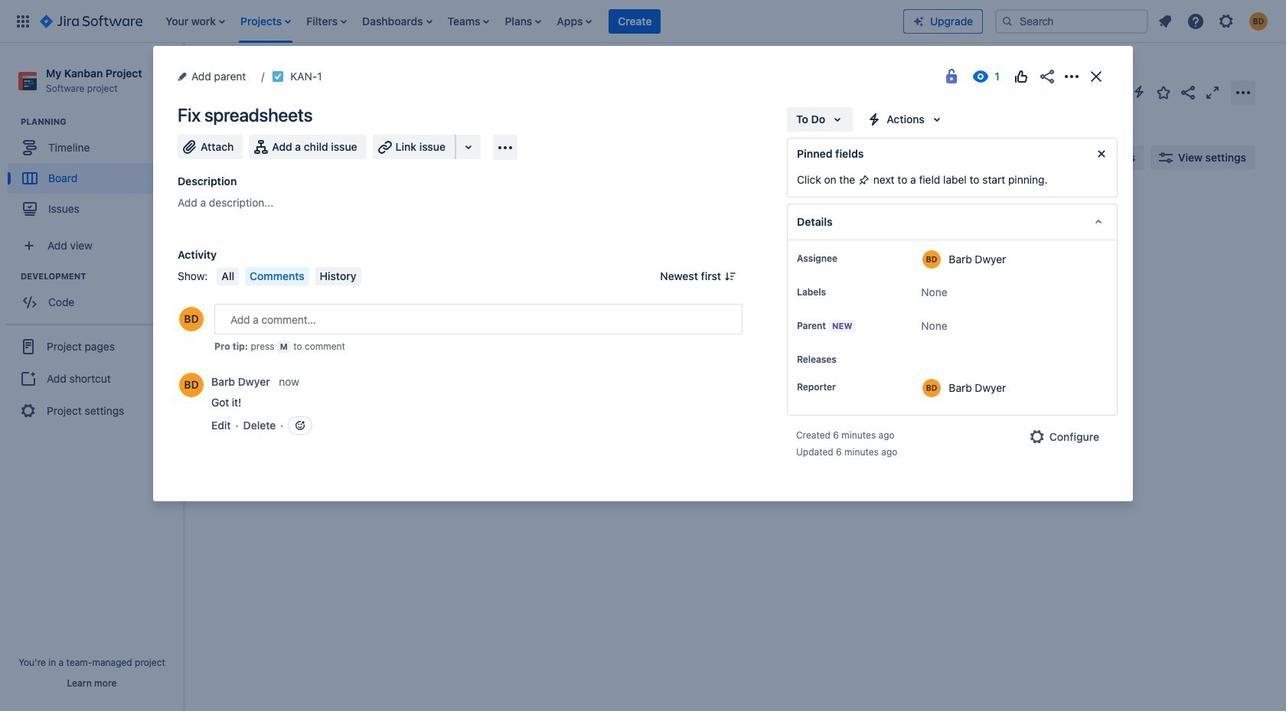 Task type: describe. For each thing, give the bounding box(es) containing it.
add people image
[[377, 149, 395, 167]]

close image
[[1087, 67, 1106, 86]]

labels pin to top. only you can see pinned fields. image
[[829, 286, 841, 299]]

more information about barb dwyer image
[[923, 250, 941, 269]]

search image
[[1001, 15, 1014, 27]]

more information about barb dwyer image
[[923, 379, 941, 397]]

copy link to issue image
[[319, 70, 331, 82]]

list item inside list
[[608, 8, 662, 34]]

heading for middle group
[[21, 270, 183, 283]]

Add a comment… field
[[214, 304, 743, 335]]

details element
[[787, 204, 1118, 240]]

task image
[[227, 277, 240, 289]]

heading for topmost group
[[21, 116, 183, 128]]

create column image
[[865, 201, 883, 219]]

sidebar element
[[0, 43, 184, 711]]

star kan board image
[[1155, 83, 1173, 101]]

task image
[[272, 70, 284, 83]]

Search this board text field
[[216, 144, 286, 171]]

assignee pin to top. only you can see pinned fields. image
[[841, 253, 853, 265]]



Task type: locate. For each thing, give the bounding box(es) containing it.
vote options: no one has voted for this issue yet. image
[[1012, 67, 1030, 86]]

2 vertical spatial group
[[6, 324, 178, 433]]

Search field
[[995, 9, 1148, 33]]

1 horizontal spatial list
[[1151, 7, 1277, 35]]

banner
[[0, 0, 1286, 43]]

list
[[158, 0, 903, 42], [1151, 7, 1277, 35]]

actions image
[[1063, 67, 1081, 86]]

link web pages and more image
[[459, 138, 478, 156]]

1 heading from the top
[[21, 116, 183, 128]]

hide message image
[[1092, 145, 1111, 163]]

group
[[8, 116, 183, 229], [8, 270, 183, 322], [6, 324, 178, 433]]

0 horizontal spatial list
[[158, 0, 903, 42]]

0 vertical spatial group
[[8, 116, 183, 229]]

0 vertical spatial heading
[[21, 116, 183, 128]]

add app image
[[496, 138, 514, 157]]

enter full screen image
[[1204, 83, 1222, 101]]

list item
[[161, 0, 230, 42], [236, 0, 296, 42], [302, 0, 352, 42], [358, 0, 437, 42], [443, 0, 494, 42], [500, 0, 546, 42], [552, 0, 597, 42], [608, 8, 662, 34]]

reporter pin to top. only you can see pinned fields. image
[[839, 381, 851, 394]]

1 vertical spatial group
[[8, 270, 183, 322]]

heading
[[21, 116, 183, 128], [21, 270, 183, 283]]

primary element
[[9, 0, 903, 42]]

1 vertical spatial heading
[[21, 270, 183, 283]]

None search field
[[995, 9, 1148, 33]]

2 heading from the top
[[21, 270, 183, 283]]

dialog
[[153, 46, 1133, 501]]

jira software image
[[40, 12, 143, 30], [40, 12, 143, 30]]

menu bar
[[214, 267, 364, 286]]



Task type: vqa. For each thing, say whether or not it's contained in the screenshot.
More information about Barb Dwyer icon
yes



